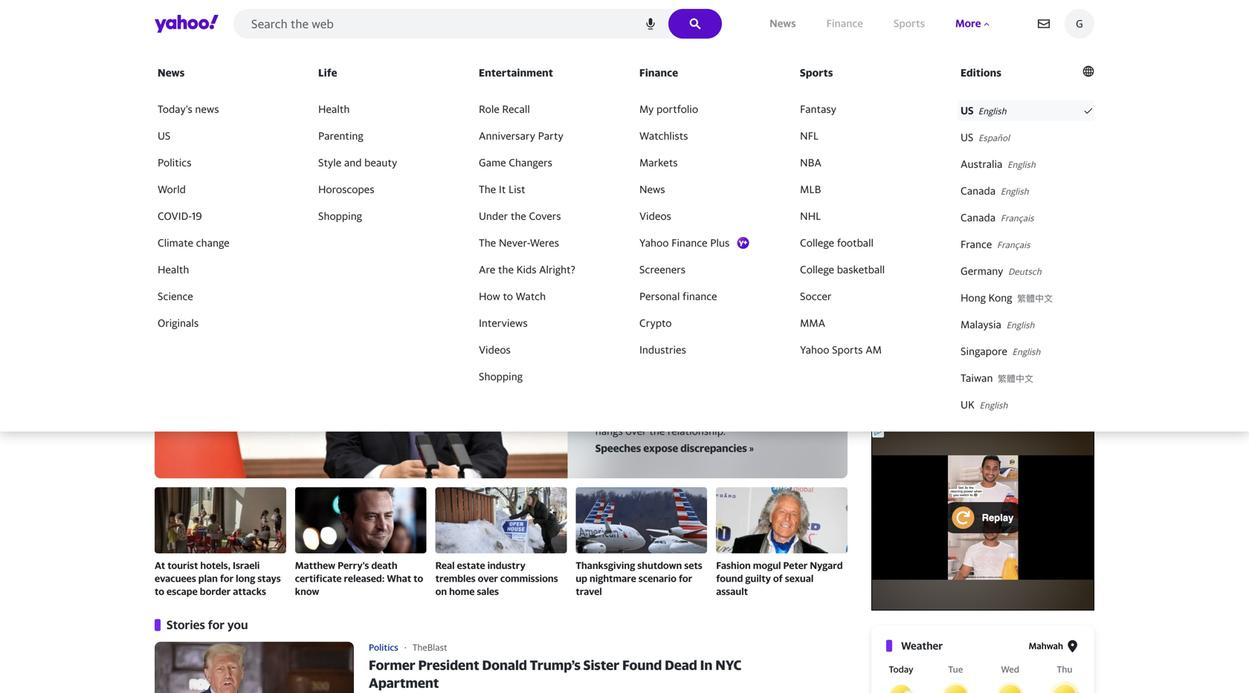 Task type: vqa. For each thing, say whether or not it's contained in the screenshot.
leftmost Ad link
no



Task type: locate. For each thing, give the bounding box(es) containing it.
english inside canada english
[[1001, 186, 1029, 197]]

繁體中文 up the 6. samuel haskell jr.
[[1017, 293, 1053, 304]]

the left two
[[618, 411, 633, 423]]

6.
[[986, 316, 994, 326]]

anniversary party link
[[476, 126, 613, 146]]

college up soccer
[[800, 264, 834, 276]]

sexual
[[785, 573, 814, 585]]

1 vertical spatial in
[[625, 396, 633, 408]]

0 horizontal spatial shopping
[[318, 210, 362, 222]]

canada up france
[[961, 211, 996, 224]]

politics link
[[155, 152, 291, 173]]

college down the nhl
[[800, 237, 834, 249]]

mma link
[[797, 313, 934, 334]]

world link
[[155, 179, 291, 200]]

israeli
[[233, 560, 260, 572]]

perry's
[[338, 560, 369, 572]]

expose
[[643, 442, 678, 455]]

videos link up yahoo finance plus link
[[637, 206, 773, 227]]

shopping link down interviews link
[[476, 367, 613, 387]]

1 horizontal spatial of
[[796, 396, 806, 408]]

politics
[[158, 156, 192, 169], [369, 643, 398, 653]]

biden up how at bottom left
[[595, 396, 622, 408]]

0 vertical spatial president
[[765, 381, 809, 393]]

0 horizontal spatial health
[[158, 264, 189, 276]]

français up "deutsch"
[[997, 240, 1030, 250]]

for down hotels,
[[220, 573, 234, 585]]

under
[[479, 210, 508, 222]]

1 horizontal spatial biden
[[998, 369, 1022, 380]]

0 vertical spatial news
[[770, 17, 796, 29]]

1 vertical spatial of
[[773, 573, 783, 585]]

1 horizontal spatial politics
[[369, 643, 398, 653]]

president down theblast
[[418, 658, 479, 674]]

to right the what
[[414, 573, 423, 585]]

in down jinping
[[625, 396, 633, 408]]

0 horizontal spatial health link
[[155, 260, 291, 280]]

politics for politics
[[158, 156, 192, 169]]

u.s.
[[689, 352, 723, 376]]

0 vertical spatial the
[[479, 183, 496, 195]]

the inside the it list link
[[479, 183, 496, 195]]

繁體中文
[[1017, 293, 1053, 304], [998, 374, 1034, 384]]

1 vertical spatial videos link
[[476, 340, 613, 361]]

0 horizontal spatial xi
[[610, 381, 619, 393]]

2 vertical spatial sports
[[832, 344, 863, 356]]

us up 'us español' on the top right
[[961, 104, 974, 117]]

0 vertical spatial politics
[[158, 156, 192, 169]]

2 vertical spatial news
[[639, 183, 665, 195]]

at tourist hotels, israeli evacuees plan for long stays to escape border attacks link
[[155, 488, 286, 599]]

climate change
[[158, 237, 230, 249]]

2 canada from the top
[[961, 211, 996, 224]]

us for us español
[[961, 131, 974, 143]]

entertainment link
[[476, 64, 613, 86]]

to up week,
[[702, 381, 712, 393]]

english right uk
[[980, 400, 1008, 411]]

sports left am
[[832, 344, 863, 356]]

1 the from the top
[[479, 183, 496, 195]]

sports link up fantasy link
[[797, 64, 934, 86]]

over down two
[[626, 425, 647, 438]]

english for canada
[[1001, 186, 1029, 197]]

1 vertical spatial yahoo
[[800, 344, 829, 356]]

1 vertical spatial the
[[479, 237, 496, 249]]

videos
[[639, 210, 671, 222], [479, 344, 511, 356]]

college basketball
[[800, 264, 885, 276]]

what
[[387, 573, 411, 585]]

0 horizontal spatial in
[[625, 396, 633, 408]]

english up canada français
[[1001, 186, 1029, 197]]

english for australia
[[1008, 159, 1036, 170]]

None search field
[[233, 9, 722, 43]]

health link up the parenting link
[[315, 99, 452, 120]]

1 vertical spatial politics
[[369, 643, 398, 653]]

for inside thanksgiving shutdown sets up nightmare scenario for travel
[[679, 573, 692, 585]]

us down the today's
[[158, 130, 171, 142]]

will
[[693, 411, 709, 423]]

2 the from the top
[[479, 237, 496, 249]]

screeners link
[[637, 260, 773, 280]]

0 vertical spatial advertisement region
[[264, 62, 985, 248]]

in up spreads
[[644, 302, 661, 325]]

0 vertical spatial yahoo
[[639, 237, 669, 249]]

1 horizontal spatial shopping link
[[476, 367, 613, 387]]

0 vertical spatial videos link
[[637, 206, 773, 227]]

1 horizontal spatial nfl
[[898, 316, 914, 326]]

to inside at tourist hotels, israeli evacuees plan for long stays to escape border attacks
[[155, 586, 164, 598]]

fashion mogul peter nygard found guilty of sexual assault
[[716, 560, 843, 598]]

0 vertical spatial shopping link
[[315, 206, 452, 227]]

matthew perry's death certificate released: what to know
[[295, 560, 423, 598]]

us left español
[[961, 131, 974, 143]]

mahwah
[[1029, 641, 1063, 652]]

for inside at tourist hotels, israeli evacuees plan for long stays to escape border attacks
[[220, 573, 234, 585]]

0 vertical spatial shopping
[[318, 210, 362, 222]]

finance
[[683, 290, 717, 303]]

xi inside "as xi jinping prepares to meet with president biden in california this week, the question of how the two powers will manage their rivalry hangs over the relationship. speeches expose discrepancies »"
[[610, 381, 619, 393]]

life
[[318, 67, 337, 79]]

health link
[[315, 99, 452, 120], [155, 260, 291, 280]]

0 vertical spatial français
[[1001, 213, 1034, 223]]

matthew perry's death certificate released: what to know link
[[295, 488, 427, 599]]

1 vertical spatial videos
[[479, 344, 511, 356]]

nyc
[[715, 658, 742, 674]]

1 horizontal spatial news
[[639, 183, 665, 195]]

fashion mogul peter nygard found guilty of sexual assault link
[[716, 488, 848, 599]]

繁體中文 down tim
[[998, 374, 1034, 384]]

français up the "france français"
[[1001, 213, 1034, 223]]

1 vertical spatial news
[[158, 67, 185, 79]]

yahoo for yahoo finance plus
[[639, 237, 669, 249]]

1 vertical spatial over
[[478, 573, 498, 585]]

uk
[[961, 399, 975, 411]]

1 horizontal spatial health
[[318, 103, 350, 115]]

us for us english
[[961, 104, 974, 117]]

0 vertical spatial videos
[[639, 210, 671, 222]]

for left you
[[208, 618, 225, 632]]

english up canada english
[[1008, 159, 1036, 170]]

xi up views
[[726, 302, 744, 325]]

2 college from the top
[[800, 264, 834, 276]]

under the covers
[[479, 210, 561, 222]]

19
[[192, 210, 202, 222]]

繁體中文 inside taiwan 繁體中文
[[998, 374, 1034, 384]]

1 vertical spatial xi
[[610, 381, 619, 393]]

0 horizontal spatial news
[[158, 67, 185, 79]]

1 horizontal spatial president
[[765, 381, 809, 393]]

president up question
[[765, 381, 809, 393]]

·
[[404, 643, 407, 653]]

with
[[742, 381, 762, 393]]

english inside malaysia english
[[1006, 320, 1035, 330]]

0 horizontal spatial president
[[418, 658, 479, 674]]

videos down interviews
[[479, 344, 511, 356]]

français for canada
[[1001, 213, 1034, 223]]

meet
[[715, 381, 739, 393]]

week,
[[704, 396, 731, 408]]

never-
[[499, 237, 530, 249]]

1 horizontal spatial videos link
[[637, 206, 773, 227]]

english inside us english
[[978, 106, 1006, 116]]

the it list link
[[476, 179, 613, 200]]

1 vertical spatial finance link
[[637, 64, 773, 86]]

1 vertical spatial president
[[418, 658, 479, 674]]

yahoo finance plus link
[[637, 233, 773, 254]]

1 vertical spatial news link
[[155, 64, 291, 86]]

advertisement region
[[264, 62, 985, 248], [871, 425, 1095, 611]]

0 vertical spatial 繁體中文
[[1017, 293, 1053, 304]]

videos link down interviews link
[[476, 340, 613, 361]]

0 vertical spatial health
[[318, 103, 350, 115]]

nfl for nfl
[[800, 130, 819, 142]]

english for singapore
[[1012, 347, 1041, 357]]

8.
[[986, 351, 994, 362]]

0 horizontal spatial yahoo
[[639, 237, 669, 249]]

singapore english
[[961, 345, 1041, 358]]

0 horizontal spatial shopping link
[[315, 206, 452, 227]]

shopping down interviews
[[479, 371, 523, 383]]

volcano
[[930, 351, 963, 362]]

1 vertical spatial nfl
[[898, 316, 914, 326]]

english inside uk english
[[980, 400, 1008, 411]]

style and beauty
[[318, 156, 397, 169]]

1 vertical spatial français
[[997, 240, 1030, 250]]

matthew
[[295, 560, 336, 572]]

over inside real estate industry trembles over commissions on home sales
[[478, 573, 498, 585]]

0 vertical spatial college
[[800, 237, 834, 249]]

français for france
[[997, 240, 1030, 250]]

nfl link
[[797, 126, 934, 146]]

0 vertical spatial over
[[626, 425, 647, 438]]

繁體中文 inside hong kong 繁體中文
[[1017, 293, 1053, 304]]

2 vertical spatial finance
[[672, 237, 708, 249]]

nfl
[[800, 130, 819, 142], [898, 316, 914, 326]]

for for sets
[[679, 573, 692, 585]]

alright?
[[539, 264, 576, 276]]

mlb link
[[797, 179, 934, 200]]

in inside "as xi jinping prepares to meet with president biden in california this week, the question of how the two powers will manage their rivalry hangs over the relationship. speeches expose discrepancies »"
[[625, 396, 633, 408]]

nfl left power
[[898, 316, 914, 326]]

0 vertical spatial of
[[796, 396, 806, 408]]

1 horizontal spatial health link
[[315, 99, 452, 120]]

xi right "as"
[[610, 381, 619, 393]]

for
[[220, 573, 234, 585], [679, 573, 692, 585], [208, 618, 225, 632]]

yahoo down mma
[[800, 344, 829, 356]]

president
[[765, 381, 809, 393], [418, 658, 479, 674]]

shopping down horoscopes
[[318, 210, 362, 222]]

speech
[[1081, 369, 1111, 380]]

the never-weres link
[[476, 233, 613, 254]]

nfl up nba
[[800, 130, 819, 142]]

shopping link down horoscopes link at the left
[[315, 206, 452, 227]]

1 horizontal spatial finance link
[[824, 14, 866, 33]]

english up español
[[978, 106, 1006, 116]]

life link
[[315, 64, 452, 86]]

1 canada from the top
[[961, 185, 996, 197]]

of up rivalry
[[796, 396, 806, 408]]

1 vertical spatial college
[[800, 264, 834, 276]]

0 vertical spatial nfl
[[800, 130, 819, 142]]

english inside australia english
[[1008, 159, 1036, 170]]

finance
[[827, 17, 863, 29], [639, 67, 678, 79], [672, 237, 708, 249]]

power
[[916, 316, 942, 326]]

politics inside back in china, xi spreads grim views about the u.s. main content
[[369, 643, 398, 653]]

climate
[[158, 237, 193, 249]]

1 horizontal spatial over
[[626, 425, 647, 438]]

1 vertical spatial sports link
[[797, 64, 934, 86]]

yahoo inside yahoo sports am link
[[800, 344, 829, 356]]

fashion
[[716, 560, 751, 572]]

yahoo for yahoo sports am
[[800, 344, 829, 356]]

biden down tim
[[998, 369, 1022, 380]]

politics up world at the top
[[158, 156, 192, 169]]

0 vertical spatial in
[[644, 302, 661, 325]]

0 horizontal spatial of
[[773, 573, 783, 585]]

taiwan 繁體中文
[[961, 372, 1034, 384]]

1 vertical spatial advertisement region
[[871, 425, 1095, 611]]

their
[[751, 411, 773, 423]]

0 vertical spatial sports
[[894, 17, 925, 29]]

0 horizontal spatial over
[[478, 573, 498, 585]]

english up veterans at the bottom of page
[[1012, 347, 1041, 357]]

1 vertical spatial 繁體中文
[[998, 374, 1034, 384]]

english down hong kong 繁體中文
[[1006, 320, 1035, 330]]

industry
[[487, 560, 526, 572]]

canada down australia
[[961, 185, 996, 197]]

health link down climate change link
[[155, 260, 291, 280]]

search image
[[689, 18, 701, 30]]

on
[[435, 586, 447, 598]]

videos up yahoo finance plus
[[639, 210, 671, 222]]

sports left more
[[894, 17, 925, 29]]

1 horizontal spatial in
[[644, 302, 661, 325]]

of down mogul
[[773, 573, 783, 585]]

the up are
[[479, 237, 496, 249]]

1 horizontal spatial yahoo
[[800, 344, 829, 356]]

portfolio
[[657, 103, 698, 115]]

game changers
[[479, 156, 552, 169]]

for for hotels,
[[220, 573, 234, 585]]

shopping
[[318, 210, 362, 222], [479, 371, 523, 383]]

xi inside back in china, xi spreads grim views about the u.s.
[[726, 302, 744, 325]]

2 horizontal spatial news
[[770, 17, 796, 29]]

over up sales
[[478, 573, 498, 585]]

to right how
[[503, 290, 513, 303]]

donald
[[482, 658, 527, 674]]

the up prepares
[[654, 352, 685, 376]]

for down sets
[[679, 573, 692, 585]]

former
[[369, 658, 415, 674]]

weres
[[530, 237, 559, 249]]

personal
[[639, 290, 680, 303]]

the left it
[[479, 183, 496, 195]]

grim
[[671, 327, 714, 351]]

sports link left more
[[891, 14, 928, 33]]

weather
[[901, 640, 943, 653]]

sports up fantasy
[[800, 67, 833, 79]]

1 horizontal spatial xi
[[726, 302, 744, 325]]

1 vertical spatial canada
[[961, 211, 996, 224]]

1 vertical spatial health link
[[155, 260, 291, 280]]

us for us
[[158, 130, 171, 142]]

news
[[770, 17, 796, 29], [158, 67, 185, 79], [639, 183, 665, 195]]

0 vertical spatial canada
[[961, 185, 996, 197]]

0 horizontal spatial biden
[[595, 396, 622, 408]]

yahoo up screeners
[[639, 237, 669, 249]]

français inside the "france français"
[[997, 240, 1030, 250]]

1 vertical spatial shopping
[[479, 371, 523, 383]]

english inside singapore english
[[1012, 347, 1041, 357]]

0 horizontal spatial politics
[[158, 156, 192, 169]]

party
[[538, 130, 563, 142]]

health up science
[[158, 264, 189, 276]]

news link
[[767, 14, 799, 33], [155, 64, 291, 86], [637, 179, 773, 200]]

français inside canada français
[[1001, 213, 1034, 223]]

politics up former
[[369, 643, 398, 653]]

0 horizontal spatial nfl
[[800, 130, 819, 142]]

1 horizontal spatial shopping
[[479, 371, 523, 383]]

0 horizontal spatial videos link
[[476, 340, 613, 361]]

0 vertical spatial xi
[[726, 302, 744, 325]]

0 vertical spatial finance link
[[824, 14, 866, 33]]

health up parenting
[[318, 103, 350, 115]]

us english
[[961, 104, 1006, 117]]

canada for canada english
[[961, 185, 996, 197]]

in inside back in china, xi spreads grim views about the u.s.
[[644, 302, 661, 325]]

hong
[[961, 292, 986, 304]]

sister
[[583, 658, 620, 674]]

college for college basketball
[[800, 264, 834, 276]]

the inside the never-weres link
[[479, 237, 496, 249]]

1 college from the top
[[800, 237, 834, 249]]

germany
[[961, 265, 1003, 277]]

canada français
[[961, 211, 1034, 224]]

yahoo inside yahoo finance plus link
[[639, 237, 669, 249]]

0 vertical spatial biden
[[998, 369, 1022, 380]]

about
[[595, 352, 650, 376]]

to down evacuees
[[155, 586, 164, 598]]

1 vertical spatial biden
[[595, 396, 622, 408]]

change
[[196, 237, 230, 249]]



Task type: describe. For each thing, give the bounding box(es) containing it.
g button
[[1065, 9, 1095, 39]]

english for uk
[[980, 400, 1008, 411]]

world
[[158, 183, 186, 195]]

shopping for top "shopping" link
[[318, 210, 362, 222]]

the inside back in china, xi spreads grim views about the u.s.
[[654, 352, 685, 376]]

to inside matthew perry's death certificate released: what to know
[[414, 573, 423, 585]]

politics · theblast
[[369, 643, 447, 653]]

of inside "as xi jinping prepares to meet with president biden in california this week, the question of how the two powers will manage their rivalry hangs over the relationship. speeches expose discrepancies »"
[[796, 396, 806, 408]]

back
[[595, 302, 640, 325]]

0 horizontal spatial videos
[[479, 344, 511, 356]]

hotels,
[[200, 560, 230, 572]]

how to watch link
[[476, 286, 613, 307]]

tue
[[948, 665, 963, 675]]

0 vertical spatial finance
[[827, 17, 863, 29]]

style
[[318, 156, 341, 169]]

relationship.
[[668, 425, 726, 438]]

kids
[[517, 264, 537, 276]]

0 horizontal spatial finance link
[[637, 64, 773, 86]]

trump's
[[530, 658, 581, 674]]

parenting
[[318, 130, 363, 142]]

the for the it list
[[479, 183, 496, 195]]

california
[[636, 396, 681, 408]]

industries link
[[637, 340, 773, 361]]

0 vertical spatial sports link
[[891, 14, 928, 33]]

france
[[961, 238, 992, 251]]

manage
[[711, 411, 748, 423]]

kong
[[989, 292, 1012, 304]]

us link
[[155, 126, 291, 146]]

this
[[684, 396, 701, 408]]

under the covers link
[[476, 206, 613, 227]]

question
[[752, 396, 793, 408]]

the right are
[[498, 264, 514, 276]]

style and beauty link
[[315, 152, 452, 173]]

the down 'with'
[[734, 396, 749, 408]]

recall
[[502, 103, 530, 115]]

1 vertical spatial sports
[[800, 67, 833, 79]]

the it list
[[479, 183, 525, 195]]

of inside fashion mogul peter nygard found guilty of sexual assault
[[773, 573, 783, 585]]

the up expose
[[649, 425, 665, 438]]

tourist
[[167, 560, 198, 572]]

yahoo finance plus
[[639, 237, 730, 249]]

1 vertical spatial finance
[[639, 67, 678, 79]]

germany deutsch
[[961, 265, 1042, 277]]

check your mail image
[[1038, 18, 1050, 30]]

biden inside "as xi jinping prepares to meet with president biden in california this week, the question of how the two powers will manage their rivalry hangs over the relationship. speeches expose discrepancies »"
[[595, 396, 622, 408]]

climate change link
[[155, 233, 291, 254]]

watchlists link
[[637, 126, 773, 146]]

president inside "as xi jinping prepares to meet with president biden in california this week, the question of how the two powers will manage their rivalry hangs over the relationship. speeches expose discrepancies »"
[[765, 381, 809, 393]]

border
[[200, 586, 231, 598]]

the for the never-weres
[[479, 237, 496, 249]]

1 vertical spatial shopping link
[[476, 367, 613, 387]]

editions
[[961, 67, 1002, 79]]

g
[[1076, 17, 1083, 30]]

trending now button
[[898, 292, 979, 307]]

iceland
[[898, 351, 928, 362]]

death
[[371, 560, 398, 572]]

mogul
[[753, 560, 781, 572]]

canada english
[[961, 185, 1029, 197]]

markets link
[[637, 152, 773, 173]]

uk english
[[961, 399, 1008, 411]]

college football link
[[797, 233, 934, 254]]

horoscopes link
[[315, 179, 452, 200]]

how
[[595, 411, 615, 423]]

english for malaysia
[[1006, 320, 1035, 330]]

found
[[622, 658, 662, 674]]

more button
[[953, 14, 993, 33]]

real estate industry trembles over commissions on home sales link
[[435, 488, 567, 599]]

iceland volcano eruption link
[[886, 351, 1001, 363]]

today's
[[158, 103, 192, 115]]

real
[[435, 560, 455, 572]]

interviews link
[[476, 313, 613, 334]]

as
[[595, 381, 607, 393]]

mma
[[800, 317, 825, 329]]

taiwan
[[961, 372, 993, 384]]

malaysia english
[[961, 319, 1035, 331]]

sets
[[684, 560, 703, 572]]

long
[[236, 573, 255, 585]]

back in china, xi spreads grim views about the u.s. main content
[[155, 278, 857, 694]]

nba
[[800, 156, 822, 169]]

at
[[155, 560, 165, 572]]

former president donald trump's sister found dead in nyc apartment
[[369, 658, 742, 691]]

1 vertical spatial health
[[158, 264, 189, 276]]

to inside "as xi jinping prepares to meet with president biden in california this week, the question of how the two powers will manage their rivalry hangs over the relationship. speeches expose discrepancies »"
[[702, 381, 712, 393]]

0 vertical spatial news link
[[767, 14, 799, 33]]

college football
[[800, 237, 874, 249]]

nhl link
[[797, 206, 934, 227]]

english for us
[[978, 106, 1006, 116]]

nfl for nfl power rankings
[[898, 316, 914, 326]]

sales
[[477, 586, 499, 598]]

are
[[479, 264, 495, 276]]

screeners
[[639, 264, 686, 276]]

trending
[[898, 293, 941, 306]]

college for college football
[[800, 237, 834, 249]]

canada for canada français
[[961, 211, 996, 224]]

sports inside yahoo sports am link
[[832, 344, 863, 356]]

role
[[479, 103, 500, 115]]

over inside "as xi jinping prepares to meet with president biden in california this week, the question of how the two powers will manage their rivalry hangs over the relationship. speeches expose discrepancies »"
[[626, 425, 647, 438]]

markets
[[639, 156, 678, 169]]

as xi jinping prepares to meet with president biden in california this week, the question of how the two powers will manage their rivalry hangs over the relationship. speeches expose discrepancies »
[[595, 381, 809, 455]]

president inside former president donald trump's sister found dead in nyc apartment
[[418, 658, 479, 674]]

you
[[227, 618, 248, 632]]

biden inside 8. tim scott 9. biden veterans day speech
[[998, 369, 1022, 380]]

fantasy
[[800, 103, 836, 115]]

g toolbar
[[1038, 9, 1095, 39]]

thu
[[1057, 665, 1073, 675]]

attacks
[[233, 586, 266, 598]]

rankings
[[944, 316, 982, 326]]

shopping for "shopping" link to the bottom
[[479, 371, 523, 383]]

Search query text field
[[233, 9, 722, 39]]

politics for politics · theblast
[[369, 643, 398, 653]]

veterans
[[1024, 369, 1061, 380]]

australia
[[961, 158, 1003, 170]]

0 vertical spatial health link
[[315, 99, 452, 120]]

iceland volcano eruption
[[898, 351, 1001, 362]]

the right the under
[[511, 210, 526, 222]]

thanksgiving
[[576, 560, 635, 572]]

soccer
[[800, 290, 832, 303]]

france français
[[961, 238, 1030, 251]]

1 horizontal spatial videos
[[639, 210, 671, 222]]

stays
[[257, 573, 281, 585]]

spreads
[[595, 327, 667, 351]]

crypto link
[[637, 313, 773, 334]]

plan
[[198, 573, 218, 585]]

theblast
[[413, 643, 447, 653]]

hong kong 繁體中文
[[961, 292, 1053, 304]]

2 vertical spatial news link
[[637, 179, 773, 200]]

view your locations image
[[1066, 640, 1080, 654]]

science link
[[155, 286, 291, 307]]

covid-19 link
[[155, 206, 291, 227]]

and
[[344, 156, 362, 169]]

parenting link
[[315, 126, 452, 146]]



